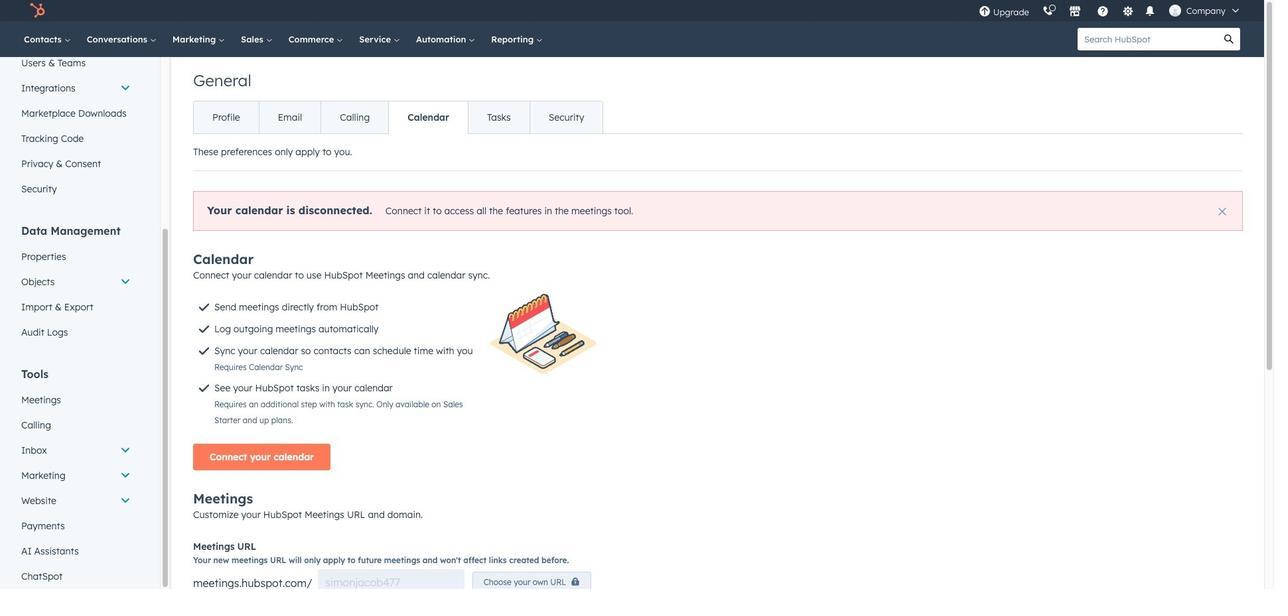 Task type: describe. For each thing, give the bounding box(es) containing it.
jacob simon image
[[1170, 5, 1181, 17]]

data management element
[[13, 224, 139, 345]]

marketplaces image
[[1069, 6, 1081, 18]]

Search HubSpot search field
[[1078, 28, 1218, 50]]

tools element
[[13, 367, 139, 589]]



Task type: vqa. For each thing, say whether or not it's contained in the screenshot.
Marketplaces popup button
no



Task type: locate. For each thing, give the bounding box(es) containing it.
None text field
[[318, 570, 465, 589]]

close image
[[1219, 208, 1227, 216]]

navigation
[[193, 101, 604, 134]]

alert
[[193, 191, 1243, 231]]

menu
[[972, 0, 1249, 21]]



